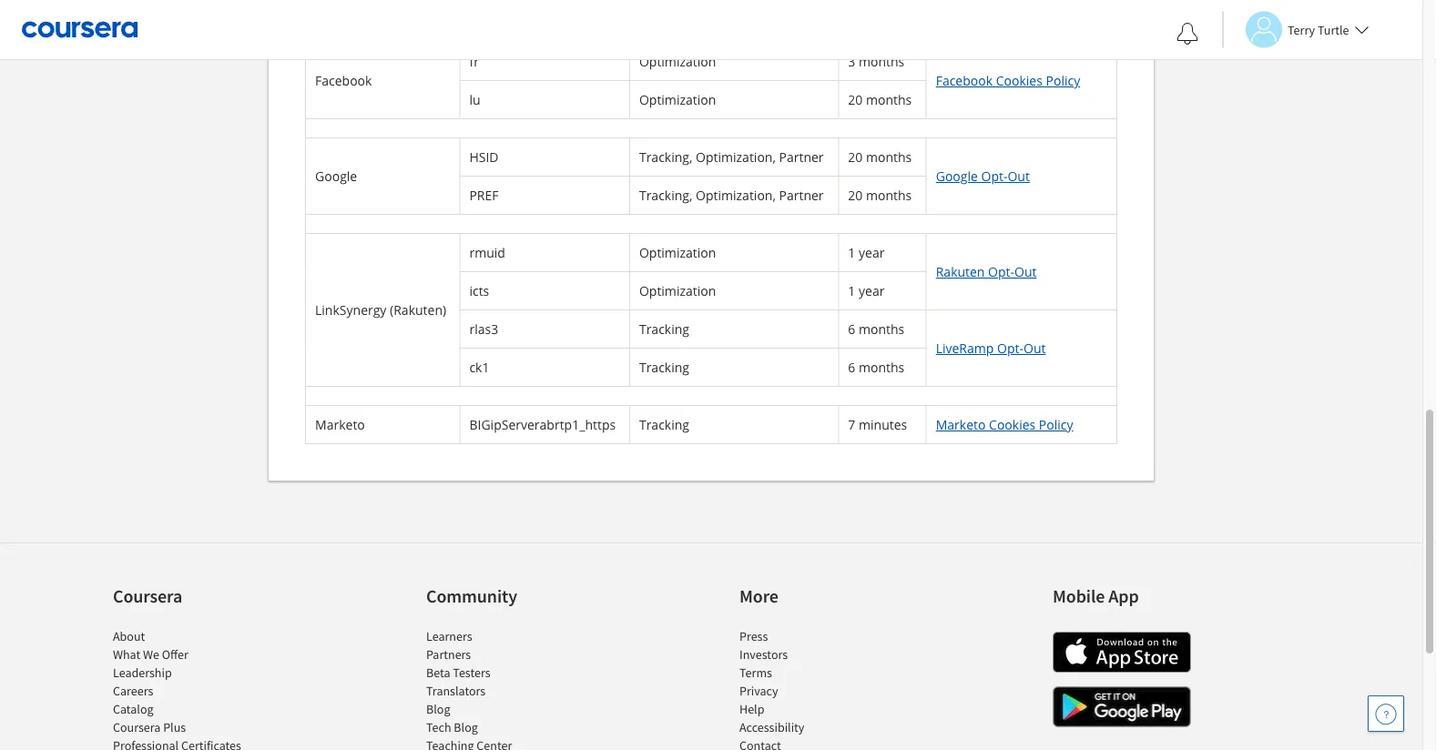 Task type: describe. For each thing, give the bounding box(es) containing it.
1 year rakuten opt-out
[[848, 245, 1037, 281]]

press investors terms privacy help accessibility
[[740, 629, 805, 737]]

1 for 1 year rakuten opt-out
[[848, 245, 856, 262]]

linksynergy (rakuten)
[[315, 302, 446, 319]]

3 months facebook cookies policy
[[848, 53, 1081, 90]]

investors link
[[740, 647, 788, 664]]

7 minutes
[[848, 417, 908, 434]]

plus
[[163, 720, 186, 737]]

3 tracking from the top
[[639, 417, 690, 434]]

accessibility link
[[740, 720, 805, 737]]

beta
[[426, 666, 450, 682]]

3 optimization from the top
[[639, 245, 716, 262]]

rlas3
[[470, 321, 498, 339]]

blog link
[[426, 702, 450, 718]]

6 months liveramp opt-out
[[848, 321, 1046, 358]]

help link
[[740, 702, 765, 718]]

mobile
[[1053, 586, 1105, 609]]

community
[[426, 586, 517, 609]]

about link
[[113, 629, 145, 646]]

cookies inside 3 months facebook cookies policy
[[996, 73, 1043, 90]]

terry turtle button
[[1222, 11, 1370, 48]]

fr
[[470, 53, 479, 71]]

marketo cookies policy
[[936, 417, 1074, 434]]

facebook inside 3 months facebook cookies policy
[[936, 73, 993, 90]]

about
[[113, 629, 145, 646]]

catalog
[[113, 702, 154, 718]]

1 partner from the top
[[779, 149, 824, 166]]

20 for optimization
[[848, 92, 863, 109]]

6 for 6 months liveramp opt-out
[[848, 321, 856, 339]]

learners
[[426, 629, 472, 646]]

terry
[[1288, 21, 1316, 38]]

months inside 20 months google opt-out
[[866, 149, 912, 166]]

rmuid
[[470, 245, 505, 262]]

turtle
[[1318, 21, 1350, 38]]

1 facebook from the left
[[315, 73, 372, 90]]

list for coursera
[[113, 628, 268, 751]]

months inside 3 months facebook cookies policy
[[859, 53, 905, 71]]

out for rakuten opt-out
[[1015, 264, 1037, 281]]

2 tracking, optimization, partner from the top
[[639, 187, 824, 205]]

liveramp
[[936, 340, 994, 358]]

1 coursera from the top
[[113, 586, 182, 609]]

leadership
[[113, 666, 172, 682]]

ck1
[[470, 360, 490, 377]]

help center image
[[1376, 703, 1397, 725]]

20 months for optimization
[[848, 92, 912, 109]]

show notifications image
[[1177, 23, 1199, 45]]

what
[[113, 647, 140, 664]]

year for 1 year rakuten opt-out
[[859, 245, 885, 262]]

facebook cookies policy link
[[936, 73, 1081, 90]]

marketo for marketo
[[315, 417, 365, 434]]

google inside 20 months google opt-out
[[936, 168, 978, 186]]

download on the app store image
[[1053, 633, 1192, 674]]

1 google from the left
[[315, 168, 357, 186]]

1 vertical spatial policy
[[1039, 417, 1074, 434]]

(rakuten)
[[390, 302, 446, 319]]

tech blog link
[[426, 720, 478, 737]]

coursera plus link
[[113, 720, 186, 737]]

tech
[[426, 720, 451, 737]]

out for google opt-out
[[1008, 168, 1030, 186]]

2 optimization from the top
[[639, 92, 716, 109]]

leadership link
[[113, 666, 172, 682]]

list item for more
[[740, 738, 895, 751]]

careers link
[[113, 684, 153, 700]]

1 for 1 year
[[848, 283, 856, 300]]

0 vertical spatial blog
[[426, 702, 450, 718]]

liveramp opt-out link
[[936, 340, 1046, 358]]

list for community
[[426, 628, 581, 751]]

learners link
[[426, 629, 472, 646]]

terry turtle
[[1288, 21, 1350, 38]]

list item for community
[[426, 738, 581, 751]]

tracking for ck1
[[639, 360, 690, 377]]

4 optimization from the top
[[639, 283, 716, 300]]

investors
[[740, 647, 788, 664]]

bigipserverabrtp1_https
[[470, 417, 616, 434]]

2 optimization, from the top
[[696, 187, 776, 205]]

partners link
[[426, 647, 471, 664]]

marketo cookies policy link
[[936, 417, 1074, 434]]



Task type: locate. For each thing, give the bounding box(es) containing it.
0 vertical spatial 20
[[848, 92, 863, 109]]

list
[[113, 628, 268, 751], [426, 628, 581, 751], [740, 628, 895, 751]]

translators
[[426, 684, 486, 700]]

6 down 1 year
[[848, 321, 856, 339]]

opt- for liveramp
[[998, 340, 1024, 358]]

help
[[740, 702, 765, 718]]

blog
[[426, 702, 450, 718], [454, 720, 478, 737]]

1 vertical spatial partner
[[779, 187, 824, 205]]

partners
[[426, 647, 471, 664]]

google opt-out link
[[936, 168, 1030, 186]]

1 optimization, from the top
[[696, 149, 776, 166]]

1 20 months from the top
[[848, 92, 912, 109]]

privacy link
[[740, 684, 778, 700]]

1 up 6 months
[[848, 283, 856, 300]]

0 horizontal spatial marketo
[[315, 417, 365, 434]]

blog right tech
[[454, 720, 478, 737]]

more
[[740, 586, 779, 609]]

0 vertical spatial tracking,
[[639, 149, 693, 166]]

coursera
[[113, 586, 182, 609], [113, 720, 161, 737]]

list containing press
[[740, 628, 895, 751]]

lu
[[470, 92, 481, 109]]

year down 1 year rakuten opt-out
[[859, 283, 885, 300]]

1 marketo from the left
[[315, 417, 365, 434]]

policy inside 3 months facebook cookies policy
[[1046, 73, 1081, 90]]

1 list item from the left
[[113, 738, 268, 751]]

2 google from the left
[[936, 168, 978, 186]]

opt- inside 20 months google opt-out
[[982, 168, 1008, 186]]

1 vertical spatial 20
[[848, 149, 863, 166]]

2 vertical spatial opt-
[[998, 340, 1024, 358]]

2 facebook from the left
[[936, 73, 993, 90]]

year for 1 year
[[859, 283, 885, 300]]

2 vertical spatial tracking
[[639, 417, 690, 434]]

1 vertical spatial 20 months
[[848, 187, 912, 205]]

hsid
[[470, 149, 499, 166]]

2 list from the left
[[426, 628, 581, 751]]

policy
[[1046, 73, 1081, 90], [1039, 417, 1074, 434]]

0 vertical spatial policy
[[1046, 73, 1081, 90]]

accessibility
[[740, 720, 805, 737]]

2 1 from the top
[[848, 283, 856, 300]]

0 horizontal spatial google
[[315, 168, 357, 186]]

about what we offer leadership careers catalog coursera plus
[[113, 629, 188, 737]]

months
[[859, 53, 905, 71], [866, 92, 912, 109], [866, 149, 912, 166], [866, 187, 912, 205], [859, 321, 905, 339], [859, 360, 905, 377]]

1 horizontal spatial marketo
[[936, 417, 986, 434]]

2 20 from the top
[[848, 149, 863, 166]]

1 horizontal spatial blog
[[454, 720, 478, 737]]

opt-
[[982, 168, 1008, 186], [988, 264, 1015, 281], [998, 340, 1024, 358]]

out inside 6 months liveramp opt-out
[[1024, 340, 1046, 358]]

0 vertical spatial tracking, optimization, partner
[[639, 149, 824, 166]]

2 year from the top
[[859, 283, 885, 300]]

1 vertical spatial opt-
[[988, 264, 1015, 281]]

months inside 6 months liveramp opt-out
[[859, 321, 905, 339]]

20 inside 20 months google opt-out
[[848, 149, 863, 166]]

1 vertical spatial 6
[[848, 360, 856, 377]]

20 months down 3
[[848, 92, 912, 109]]

rakuten
[[936, 264, 985, 281]]

1 tracking, from the top
[[639, 149, 693, 166]]

0 vertical spatial out
[[1008, 168, 1030, 186]]

coursera down catalog link
[[113, 720, 161, 737]]

0 vertical spatial cookies
[[996, 73, 1043, 90]]

3
[[848, 53, 856, 71]]

2 tracking from the top
[[639, 360, 690, 377]]

20 months
[[848, 92, 912, 109], [848, 187, 912, 205]]

1 horizontal spatial facebook
[[936, 73, 993, 90]]

opt- inside 6 months liveramp opt-out
[[998, 340, 1024, 358]]

1 up 1 year
[[848, 245, 856, 262]]

linksynergy
[[315, 302, 387, 319]]

what we offer link
[[113, 647, 188, 664]]

20 months down 20 months google opt-out
[[848, 187, 912, 205]]

year up 1 year
[[859, 245, 885, 262]]

tracking,
[[639, 149, 693, 166], [639, 187, 693, 205]]

0 vertical spatial optimization,
[[696, 149, 776, 166]]

1 list from the left
[[113, 628, 268, 751]]

coursera up about at the bottom of the page
[[113, 586, 182, 609]]

list for more
[[740, 628, 895, 751]]

year
[[859, 245, 885, 262], [859, 283, 885, 300]]

1 20 from the top
[[848, 92, 863, 109]]

google
[[315, 168, 357, 186], [936, 168, 978, 186]]

marketo
[[315, 417, 365, 434], [936, 417, 986, 434]]

terms
[[740, 666, 772, 682]]

2 vertical spatial 20
[[848, 187, 863, 205]]

1 year
[[848, 283, 885, 300]]

1 tracking from the top
[[639, 321, 690, 339]]

3 list from the left
[[740, 628, 895, 751]]

facebook
[[315, 73, 372, 90], [936, 73, 993, 90]]

tracking, optimization, partner
[[639, 149, 824, 166], [639, 187, 824, 205]]

0 vertical spatial tracking
[[639, 321, 690, 339]]

6
[[848, 321, 856, 339], [848, 360, 856, 377]]

out inside 20 months google opt-out
[[1008, 168, 1030, 186]]

catalog link
[[113, 702, 154, 718]]

beta testers link
[[426, 666, 491, 682]]

20 months for tracking, optimization, partner
[[848, 187, 912, 205]]

list item down 'tech blog' "link"
[[426, 738, 581, 751]]

6 for 6 months
[[848, 360, 856, 377]]

icts
[[470, 283, 489, 300]]

list containing about
[[113, 628, 268, 751]]

0 horizontal spatial facebook
[[315, 73, 372, 90]]

1 horizontal spatial list item
[[426, 738, 581, 751]]

2 6 from the top
[[848, 360, 856, 377]]

optimization,
[[696, 149, 776, 166], [696, 187, 776, 205]]

1 vertical spatial tracking
[[639, 360, 690, 377]]

1 vertical spatial out
[[1015, 264, 1037, 281]]

1 optimization from the top
[[639, 53, 716, 71]]

1 tracking, optimization, partner from the top
[[639, 149, 824, 166]]

terms link
[[740, 666, 772, 682]]

1 year from the top
[[859, 245, 885, 262]]

0 vertical spatial 20 months
[[848, 92, 912, 109]]

careers
[[113, 684, 153, 700]]

testers
[[453, 666, 491, 682]]

rakuten opt-out link
[[936, 264, 1037, 281]]

list item
[[113, 738, 268, 751], [426, 738, 581, 751], [740, 738, 895, 751]]

1 vertical spatial optimization,
[[696, 187, 776, 205]]

translators link
[[426, 684, 486, 700]]

list item for coursera
[[113, 738, 268, 751]]

out
[[1008, 168, 1030, 186], [1015, 264, 1037, 281], [1024, 340, 1046, 358]]

1
[[848, 245, 856, 262], [848, 283, 856, 300]]

1 vertical spatial tracking, optimization, partner
[[639, 187, 824, 205]]

out inside 1 year rakuten opt-out
[[1015, 264, 1037, 281]]

app
[[1109, 586, 1139, 609]]

6 inside 6 months liveramp opt-out
[[848, 321, 856, 339]]

partner
[[779, 149, 824, 166], [779, 187, 824, 205]]

optimization
[[639, 53, 716, 71], [639, 92, 716, 109], [639, 245, 716, 262], [639, 283, 716, 300]]

2 20 months from the top
[[848, 187, 912, 205]]

tracking
[[639, 321, 690, 339], [639, 360, 690, 377], [639, 417, 690, 434]]

1 vertical spatial 1
[[848, 283, 856, 300]]

20 months google opt-out
[[848, 149, 1030, 186]]

0 vertical spatial year
[[859, 245, 885, 262]]

0 horizontal spatial list
[[113, 628, 268, 751]]

1 vertical spatial tracking,
[[639, 187, 693, 205]]

3 list item from the left
[[740, 738, 895, 751]]

list item down accessibility link
[[740, 738, 895, 751]]

2 tracking, from the top
[[639, 187, 693, 205]]

20 for tracking, optimization, partner
[[848, 187, 863, 205]]

blog up tech
[[426, 702, 450, 718]]

0 horizontal spatial blog
[[426, 702, 450, 718]]

1 horizontal spatial list
[[426, 628, 581, 751]]

tracking for rlas3
[[639, 321, 690, 339]]

list containing learners
[[426, 628, 581, 751]]

we
[[143, 647, 159, 664]]

0 vertical spatial partner
[[779, 149, 824, 166]]

1 horizontal spatial google
[[936, 168, 978, 186]]

0 vertical spatial coursera
[[113, 586, 182, 609]]

1 vertical spatial blog
[[454, 720, 478, 737]]

2 marketo from the left
[[936, 417, 986, 434]]

1 6 from the top
[[848, 321, 856, 339]]

6 months
[[848, 360, 905, 377]]

7
[[848, 417, 856, 434]]

get it on google play image
[[1053, 687, 1192, 728]]

6 up 7
[[848, 360, 856, 377]]

2 vertical spatial out
[[1024, 340, 1046, 358]]

press
[[740, 629, 768, 646]]

cookies
[[996, 73, 1043, 90], [989, 417, 1036, 434]]

offer
[[162, 647, 188, 664]]

privacy
[[740, 684, 778, 700]]

1 1 from the top
[[848, 245, 856, 262]]

2 horizontal spatial list item
[[740, 738, 895, 751]]

marketo for marketo cookies policy
[[936, 417, 986, 434]]

0 vertical spatial opt-
[[982, 168, 1008, 186]]

3 20 from the top
[[848, 187, 863, 205]]

0 vertical spatial 1
[[848, 245, 856, 262]]

opt- inside 1 year rakuten opt-out
[[988, 264, 1015, 281]]

list item down the "plus"
[[113, 738, 268, 751]]

press link
[[740, 629, 768, 646]]

1 vertical spatial cookies
[[989, 417, 1036, 434]]

2 partner from the top
[[779, 187, 824, 205]]

0 horizontal spatial list item
[[113, 738, 268, 751]]

year inside 1 year rakuten opt-out
[[859, 245, 885, 262]]

2 coursera from the top
[[113, 720, 161, 737]]

opt- for rakuten
[[988, 264, 1015, 281]]

1 inside 1 year rakuten opt-out
[[848, 245, 856, 262]]

coursera image
[[22, 15, 138, 44]]

opt- for google
[[982, 168, 1008, 186]]

1 vertical spatial coursera
[[113, 720, 161, 737]]

20
[[848, 92, 863, 109], [848, 149, 863, 166], [848, 187, 863, 205]]

pref
[[470, 187, 499, 205]]

1 vertical spatial year
[[859, 283, 885, 300]]

2 list item from the left
[[426, 738, 581, 751]]

2 horizontal spatial list
[[740, 628, 895, 751]]

mobile app
[[1053, 586, 1139, 609]]

coursera inside 'about what we offer leadership careers catalog coursera plus'
[[113, 720, 161, 737]]

0 vertical spatial 6
[[848, 321, 856, 339]]

learners partners beta testers translators blog tech blog
[[426, 629, 491, 737]]

minutes
[[859, 417, 908, 434]]



Task type: vqa. For each thing, say whether or not it's contained in the screenshot.
second TRACKING from the top
yes



